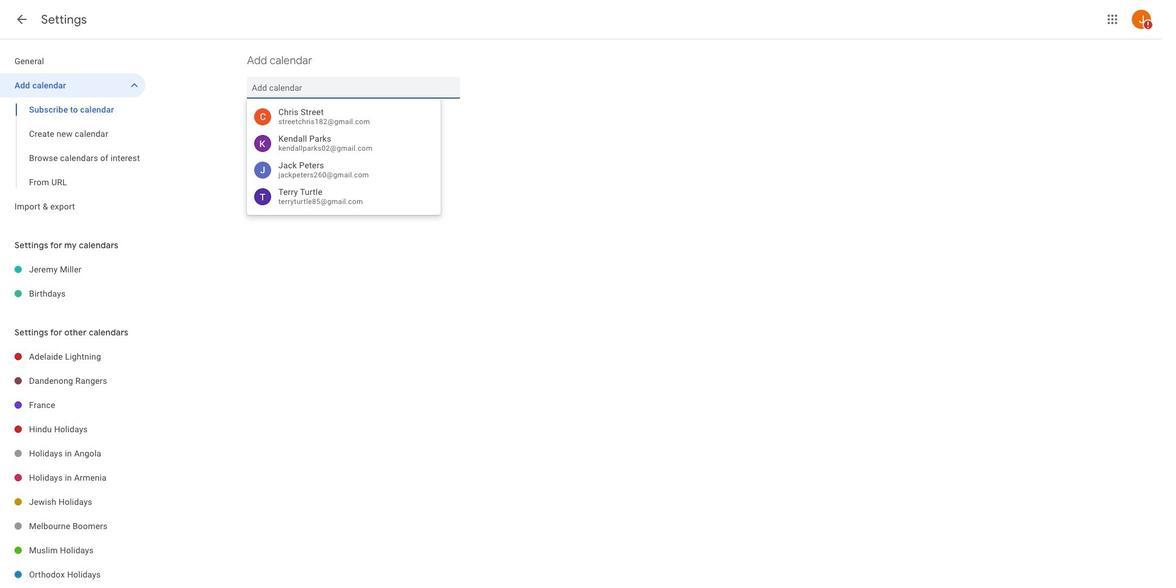 Task type: locate. For each thing, give the bounding box(es) containing it.
muslim holidays tree item
[[0, 538, 145, 563]]

dandenong rangers tree item
[[0, 369, 145, 393]]

1 tree from the top
[[0, 49, 145, 219]]

holidays in armenia tree item
[[0, 466, 145, 490]]

heading
[[41, 12, 87, 27]]

go back image
[[15, 12, 29, 27]]

list box
[[247, 104, 441, 210]]

1 vertical spatial tree
[[0, 257, 145, 306]]

group
[[0, 97, 145, 194]]

2 tree from the top
[[0, 257, 145, 306]]

france tree item
[[0, 393, 145, 417]]

adelaide lightning tree item
[[0, 345, 145, 369]]

2 vertical spatial tree
[[0, 345, 145, 586]]

jewish holidays tree item
[[0, 490, 145, 514]]

tree
[[0, 49, 145, 219], [0, 257, 145, 306], [0, 345, 145, 586]]

orthodox holidays tree item
[[0, 563, 145, 586]]

0 vertical spatial tree
[[0, 49, 145, 219]]

holidays in angola tree item
[[0, 441, 145, 466]]



Task type: vqa. For each thing, say whether or not it's contained in the screenshot.
the Jewish Holidays tree item
yes



Task type: describe. For each thing, give the bounding box(es) containing it.
birthdays tree item
[[0, 282, 145, 306]]

3 tree from the top
[[0, 345, 145, 586]]

melbourne boomers tree item
[[0, 514, 145, 538]]

add calendar tree item
[[0, 73, 145, 97]]

jeremy miller tree item
[[0, 257, 145, 282]]

hindu holidays tree item
[[0, 417, 145, 441]]

Add calendar text field
[[252, 77, 455, 99]]



